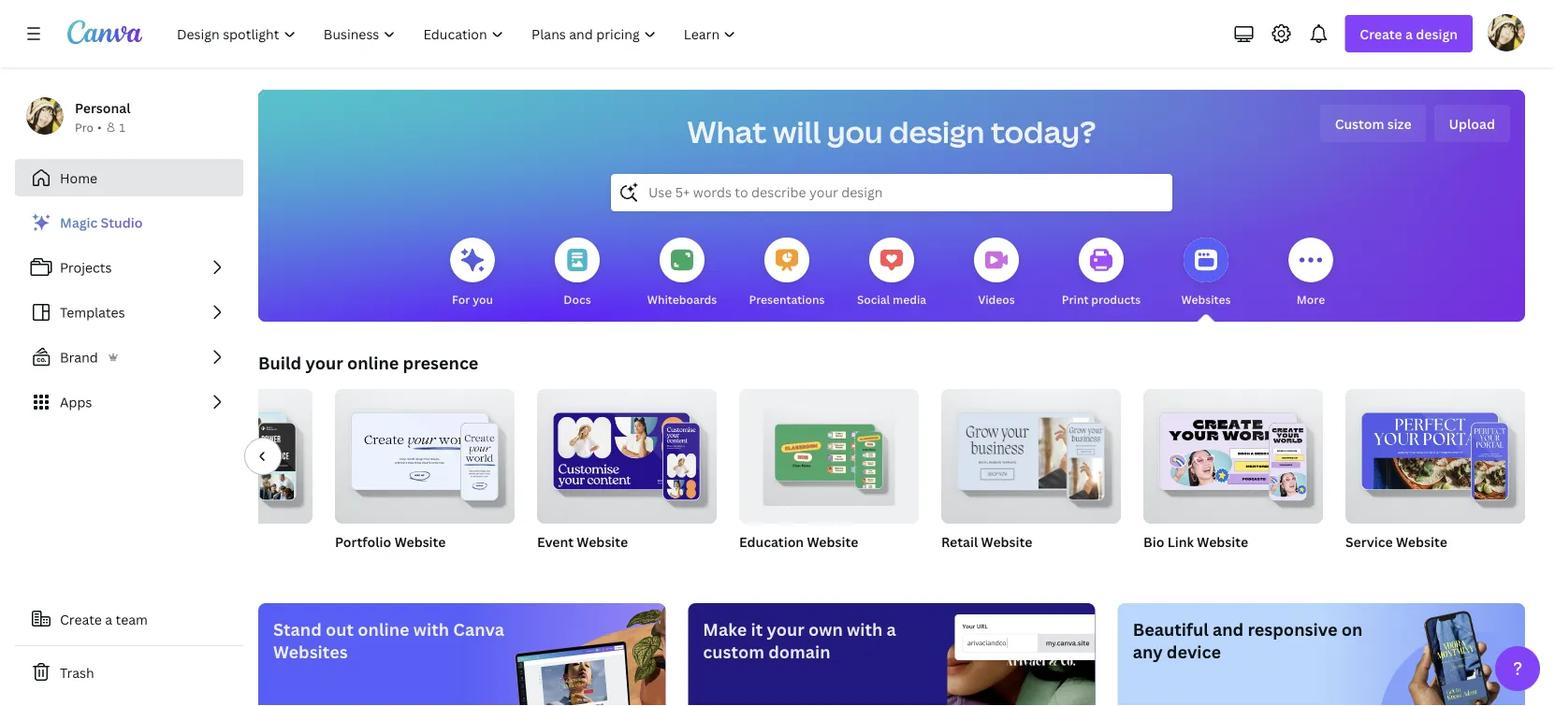 Task type: describe. For each thing, give the bounding box(es) containing it.
a for team
[[105, 611, 112, 629]]

social media
[[857, 292, 927, 307]]

portfolio website group
[[335, 382, 515, 575]]

website for education website 1366 × 768 px
[[807, 533, 859, 551]]

stephanie aranda image
[[1488, 14, 1526, 51]]

education
[[739, 533, 804, 551]]

today?
[[991, 111, 1096, 152]]

service website
[[1346, 533, 1448, 551]]

beautiful
[[1133, 618, 1209, 641]]

templates
[[60, 304, 125, 322]]

personal
[[75, 99, 131, 117]]

create a design
[[1360, 25, 1458, 43]]

media
[[893, 292, 927, 307]]

make it your own with a custom domain link
[[688, 604, 1096, 707]]

px for portfolio
[[395, 557, 408, 573]]

stand out online with canva websites
[[273, 618, 504, 664]]

custom size
[[1335, 115, 1412, 132]]

for you button
[[450, 225, 495, 322]]

online for out
[[358, 618, 410, 641]]

domain
[[769, 641, 831, 664]]

pro
[[75, 119, 93, 135]]

business website group
[[133, 382, 313, 575]]

size
[[1388, 115, 1412, 132]]

more button
[[1289, 225, 1334, 322]]

create for create a team
[[60, 611, 102, 629]]

online for your
[[347, 351, 399, 374]]

print
[[1062, 292, 1089, 307]]

group for event website "group"
[[537, 382, 717, 524]]

create a design button
[[1345, 15, 1473, 52]]

custom size button
[[1320, 105, 1427, 142]]

768 for portfolio
[[373, 557, 392, 573]]

projects
[[60, 259, 112, 277]]

design inside dropdown button
[[1416, 25, 1458, 43]]

create a team
[[60, 611, 148, 629]]

websites button
[[1182, 225, 1231, 322]]

apps
[[60, 394, 92, 411]]

custom
[[703, 641, 765, 664]]

home
[[60, 169, 97, 187]]

brand
[[60, 349, 98, 366]]

website for portfolio website 1366 × 768 px
[[395, 533, 446, 551]]

group for the bio link website group
[[1144, 382, 1324, 524]]

768 for education
[[777, 557, 797, 573]]

for
[[452, 292, 470, 307]]

videos
[[978, 292, 1015, 307]]

beautiful and responsive on any device link
[[1118, 604, 1526, 707]]

retail
[[942, 533, 978, 551]]

portfolio
[[335, 533, 392, 551]]

projects link
[[15, 249, 243, 286]]

studio
[[101, 214, 143, 232]]

magic
[[60, 214, 98, 232]]

px for education
[[800, 557, 812, 573]]

stand out online with canva websites link
[[258, 604, 666, 707]]

event website group
[[537, 382, 717, 575]]

presentations
[[749, 292, 825, 307]]

website for service website
[[1397, 533, 1448, 551]]

it
[[751, 618, 763, 641]]

1 horizontal spatial websites
[[1182, 292, 1231, 307]]

education website 1366 × 768 px
[[739, 533, 859, 573]]

any
[[1133, 641, 1163, 664]]

retail website group
[[942, 382, 1121, 575]]

on
[[1342, 618, 1363, 641]]

make it your own with a custom domain
[[703, 618, 897, 664]]

upload
[[1449, 115, 1496, 132]]

device
[[1167, 641, 1222, 664]]

will
[[773, 111, 821, 152]]

bio
[[1144, 533, 1165, 551]]

a for design
[[1406, 25, 1413, 43]]

whiteboards
[[647, 292, 717, 307]]



Task type: locate. For each thing, give the bounding box(es) containing it.
service
[[1346, 533, 1393, 551]]

1 horizontal spatial design
[[1416, 25, 1458, 43]]

5 website from the left
[[1197, 533, 1249, 551]]

3 group from the left
[[537, 382, 717, 524]]

with inside 'stand out online with canva websites'
[[414, 618, 449, 641]]

group
[[133, 382, 313, 524], [335, 382, 515, 524], [537, 382, 717, 524], [739, 382, 919, 524], [942, 382, 1121, 524], [1144, 382, 1324, 524], [1346, 382, 1526, 524]]

create inside dropdown button
[[1360, 25, 1403, 43]]

× inside education website 1366 × 768 px
[[769, 557, 774, 573]]

×
[[365, 557, 370, 573], [769, 557, 774, 573]]

a
[[1406, 25, 1413, 43], [105, 611, 112, 629], [887, 618, 897, 641]]

education website group
[[739, 382, 919, 575]]

presentations button
[[749, 225, 825, 322]]

1 horizontal spatial a
[[887, 618, 897, 641]]

trash
[[60, 664, 94, 682]]

px
[[395, 557, 408, 573], [800, 557, 812, 573]]

1366 for portfolio website
[[335, 557, 362, 573]]

0 horizontal spatial you
[[473, 292, 493, 307]]

create a team button
[[15, 601, 243, 638]]

px down "education"
[[800, 557, 812, 573]]

px inside education website 1366 × 768 px
[[800, 557, 812, 573]]

responsive
[[1248, 618, 1338, 641]]

magic studio
[[60, 214, 143, 232]]

website right retail
[[981, 533, 1033, 551]]

2 with from the left
[[847, 618, 883, 641]]

0 horizontal spatial 768
[[373, 557, 392, 573]]

a up size
[[1406, 25, 1413, 43]]

None search field
[[611, 174, 1173, 212]]

online
[[347, 351, 399, 374], [358, 618, 410, 641]]

social
[[857, 292, 890, 307]]

1366 down portfolio at the left
[[335, 557, 362, 573]]

1 vertical spatial online
[[358, 618, 410, 641]]

canva
[[453, 618, 504, 641]]

1 horizontal spatial you
[[827, 111, 883, 152]]

for you
[[452, 292, 493, 307]]

custom
[[1335, 115, 1385, 132]]

1366 inside education website 1366 × 768 px
[[739, 557, 766, 573]]

0 horizontal spatial your
[[306, 351, 343, 374]]

templates link
[[15, 294, 243, 331]]

social media button
[[857, 225, 927, 322]]

1 horizontal spatial ×
[[769, 557, 774, 573]]

your right the it
[[767, 618, 805, 641]]

stand
[[273, 618, 322, 641]]

× down portfolio at the left
[[365, 557, 370, 573]]

build
[[258, 351, 302, 374]]

6 website from the left
[[1397, 533, 1448, 551]]

print products
[[1062, 292, 1141, 307]]

•
[[97, 119, 102, 135]]

1366
[[335, 557, 362, 573], [739, 557, 766, 573]]

1 vertical spatial your
[[767, 618, 805, 641]]

group for education website group
[[739, 382, 919, 524]]

1 horizontal spatial create
[[1360, 25, 1403, 43]]

1 website from the left
[[395, 533, 446, 551]]

1 group from the left
[[133, 382, 313, 524]]

2 group from the left
[[335, 382, 515, 524]]

0 horizontal spatial websites
[[273, 641, 348, 664]]

website for retail website
[[981, 533, 1033, 551]]

team
[[116, 611, 148, 629]]

portfolio website 1366 × 768 px
[[335, 533, 446, 573]]

you right for
[[473, 292, 493, 307]]

online left presence
[[347, 351, 399, 374]]

more
[[1297, 292, 1326, 307]]

build your online presence
[[258, 351, 479, 374]]

1366 down "education"
[[739, 557, 766, 573]]

own
[[809, 618, 843, 641]]

4 website from the left
[[981, 533, 1033, 551]]

docs
[[564, 292, 591, 307]]

0 vertical spatial websites
[[1182, 292, 1231, 307]]

6 group from the left
[[1144, 382, 1324, 524]]

make
[[703, 618, 747, 641]]

website right 'link'
[[1197, 533, 1249, 551]]

1 with from the left
[[414, 618, 449, 641]]

4 group from the left
[[739, 382, 919, 524]]

website right service in the bottom of the page
[[1397, 533, 1448, 551]]

0 vertical spatial design
[[1416, 25, 1458, 43]]

2 website from the left
[[577, 533, 628, 551]]

videos button
[[974, 225, 1019, 322]]

pro •
[[75, 119, 102, 135]]

1 horizontal spatial 1366
[[739, 557, 766, 573]]

0 vertical spatial your
[[306, 351, 343, 374]]

create for create a design
[[1360, 25, 1403, 43]]

0 horizontal spatial px
[[395, 557, 408, 573]]

with left canva
[[414, 618, 449, 641]]

create inside 'button'
[[60, 611, 102, 629]]

retail website
[[942, 533, 1033, 551]]

your
[[306, 351, 343, 374], [767, 618, 805, 641]]

a left team
[[105, 611, 112, 629]]

768 down portfolio at the left
[[373, 557, 392, 573]]

768 inside portfolio website 1366 × 768 px
[[373, 557, 392, 573]]

1 × from the left
[[365, 557, 370, 573]]

with right the own
[[847, 618, 883, 641]]

trash link
[[15, 654, 243, 692]]

products
[[1092, 292, 1141, 307]]

0 vertical spatial you
[[827, 111, 883, 152]]

1 1366 from the left
[[335, 557, 362, 573]]

with inside make it your own with a custom domain
[[847, 618, 883, 641]]

× for portfolio
[[365, 557, 370, 573]]

2 horizontal spatial a
[[1406, 25, 1413, 43]]

you
[[827, 111, 883, 152], [473, 292, 493, 307]]

a inside dropdown button
[[1406, 25, 1413, 43]]

what
[[688, 111, 767, 152]]

you right will
[[827, 111, 883, 152]]

0 horizontal spatial create
[[60, 611, 102, 629]]

link
[[1168, 533, 1194, 551]]

2 px from the left
[[800, 557, 812, 573]]

0 horizontal spatial ×
[[365, 557, 370, 573]]

768
[[373, 557, 392, 573], [777, 557, 797, 573]]

design up search search field
[[889, 111, 985, 152]]

service website group
[[1346, 382, 1526, 575]]

magic studio link
[[15, 204, 243, 241]]

upload button
[[1434, 105, 1511, 142]]

px inside portfolio website 1366 × 768 px
[[395, 557, 408, 573]]

1 768 from the left
[[373, 557, 392, 573]]

whiteboards button
[[647, 225, 717, 322]]

design
[[1416, 25, 1458, 43], [889, 111, 985, 152]]

2 768 from the left
[[777, 557, 797, 573]]

a inside make it your own with a custom domain
[[887, 618, 897, 641]]

1 horizontal spatial 768
[[777, 557, 797, 573]]

bio link website
[[1144, 533, 1249, 551]]

1 horizontal spatial your
[[767, 618, 805, 641]]

docs button
[[555, 225, 600, 322]]

× inside portfolio website 1366 × 768 px
[[365, 557, 370, 573]]

event
[[537, 533, 574, 551]]

1 px from the left
[[395, 557, 408, 573]]

1 vertical spatial design
[[889, 111, 985, 152]]

1 vertical spatial you
[[473, 292, 493, 307]]

Search search field
[[649, 175, 1135, 211]]

you inside button
[[473, 292, 493, 307]]

1366 inside portfolio website 1366 × 768 px
[[335, 557, 362, 573]]

0 horizontal spatial design
[[889, 111, 985, 152]]

and
[[1213, 618, 1244, 641]]

website
[[395, 533, 446, 551], [577, 533, 628, 551], [807, 533, 859, 551], [981, 533, 1033, 551], [1197, 533, 1249, 551], [1397, 533, 1448, 551]]

768 inside education website 1366 × 768 px
[[777, 557, 797, 573]]

3 website from the left
[[807, 533, 859, 551]]

website right portfolio at the left
[[395, 533, 446, 551]]

px up 'stand out online with canva websites'
[[395, 557, 408, 573]]

online inside 'stand out online with canva websites'
[[358, 618, 410, 641]]

presence
[[403, 351, 479, 374]]

1366 for education website
[[739, 557, 766, 573]]

website right event
[[577, 533, 628, 551]]

websites
[[1182, 292, 1231, 307], [273, 641, 348, 664]]

websites inside 'stand out online with canva websites'
[[273, 641, 348, 664]]

a right the own
[[887, 618, 897, 641]]

bio link website group
[[1144, 382, 1324, 575]]

1 vertical spatial websites
[[273, 641, 348, 664]]

1 horizontal spatial px
[[800, 557, 812, 573]]

what will you design today?
[[688, 111, 1096, 152]]

0 horizontal spatial 1366
[[335, 557, 362, 573]]

group for service website group
[[1346, 382, 1526, 524]]

online right out
[[358, 618, 410, 641]]

group for portfolio website group
[[335, 382, 515, 524]]

2 1366 from the left
[[739, 557, 766, 573]]

group for business website group at the left bottom of the page
[[133, 382, 313, 524]]

top level navigation element
[[165, 15, 752, 52]]

create up custom size
[[1360, 25, 1403, 43]]

1
[[119, 119, 125, 135]]

brand link
[[15, 339, 243, 376]]

1 horizontal spatial with
[[847, 618, 883, 641]]

website right "education"
[[807, 533, 859, 551]]

group for retail website group
[[942, 382, 1121, 524]]

× down "education"
[[769, 557, 774, 573]]

0 horizontal spatial a
[[105, 611, 112, 629]]

website inside portfolio website 1366 × 768 px
[[395, 533, 446, 551]]

7 group from the left
[[1346, 382, 1526, 524]]

× for education
[[769, 557, 774, 573]]

5 group from the left
[[942, 382, 1121, 524]]

768 down "education"
[[777, 557, 797, 573]]

website for event website
[[577, 533, 628, 551]]

website inside education website 1366 × 768 px
[[807, 533, 859, 551]]

list containing magic studio
[[15, 204, 243, 421]]

your right build
[[306, 351, 343, 374]]

list
[[15, 204, 243, 421]]

your inside make it your own with a custom domain
[[767, 618, 805, 641]]

0 vertical spatial online
[[347, 351, 399, 374]]

1 vertical spatial create
[[60, 611, 102, 629]]

create
[[1360, 25, 1403, 43], [60, 611, 102, 629]]

a inside 'button'
[[105, 611, 112, 629]]

0 vertical spatial create
[[1360, 25, 1403, 43]]

beautiful and responsive on any device
[[1133, 618, 1363, 664]]

out
[[326, 618, 354, 641]]

2 × from the left
[[769, 557, 774, 573]]

event website
[[537, 533, 628, 551]]

0 horizontal spatial with
[[414, 618, 449, 641]]

website inside "group"
[[577, 533, 628, 551]]

print products button
[[1062, 225, 1141, 322]]

create left team
[[60, 611, 102, 629]]

home link
[[15, 159, 243, 197]]

apps link
[[15, 384, 243, 421]]

design left stephanie aranda icon
[[1416, 25, 1458, 43]]

with
[[414, 618, 449, 641], [847, 618, 883, 641]]



Task type: vqa. For each thing, say whether or not it's contained in the screenshot.
device
yes



